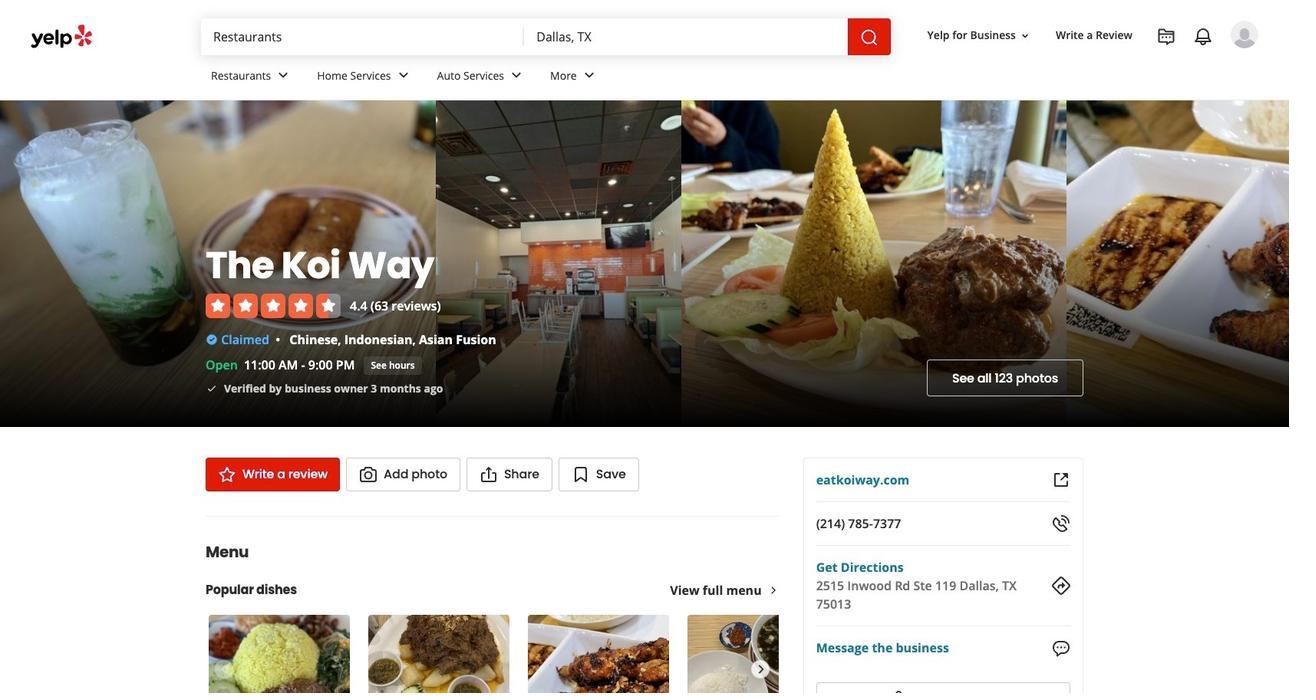 Task type: locate. For each thing, give the bounding box(es) containing it.
directions to the business image
[[1052, 577, 1071, 596], [1052, 577, 1071, 596]]

None field
[[201, 18, 524, 55], [524, 18, 848, 55]]

16 checkmark v2 image
[[206, 383, 218, 395]]

business website image
[[1052, 471, 1071, 490], [1052, 471, 1071, 490]]

beef rendang image
[[368, 616, 510, 694]]

none field address, neighborhood, city, state or zip
[[524, 18, 848, 55]]

previous image
[[215, 661, 232, 679]]

24 chevron down v2 image
[[274, 66, 293, 85], [394, 66, 413, 85], [507, 66, 526, 85], [580, 66, 598, 85]]

nasi kuning image
[[209, 616, 350, 694]]

16 chevron down v2 image
[[1019, 30, 1031, 42]]

projects image
[[1157, 28, 1176, 46]]

business phone number image
[[1052, 515, 1071, 533]]

4.4 star rating image
[[206, 294, 341, 319]]

1 none field from the left
[[201, 18, 524, 55]]

generic n. image
[[1231, 21, 1259, 48]]

things to do, nail salons, plumbers search field
[[201, 18, 524, 55]]

4 24 chevron down v2 image from the left
[[580, 66, 598, 85]]

next image
[[752, 661, 769, 679]]

24 save outline v2 image
[[572, 466, 590, 484]]

None search field
[[201, 18, 891, 55]]

message the business image
[[1052, 640, 1071, 658], [1052, 640, 1071, 658]]

1 24 chevron down v2 image from the left
[[274, 66, 293, 85]]

user actions element
[[915, 19, 1280, 114]]

notifications image
[[1194, 28, 1213, 46]]

24 pencil v2 image
[[886, 690, 904, 694]]

2 none field from the left
[[524, 18, 848, 55]]

24 star v2 image
[[218, 466, 236, 484]]

photo of the koi way - dallas, tx, us. cendol & risoles image
[[0, 101, 436, 427]]

address, neighborhood, city, state or zip search field
[[524, 18, 848, 55]]

business categories element
[[199, 55, 1259, 100]]



Task type: describe. For each thing, give the bounding box(es) containing it.
24 camera v2 image
[[359, 466, 378, 484]]

rawon beef stew image
[[688, 616, 829, 694]]

16 claim filled v2 image
[[206, 334, 218, 346]]

photo of the koi way - dallas, tx, us. chicken satay skewer image
[[1067, 101, 1289, 427]]

none field things to do, nail salons, plumbers
[[201, 18, 524, 55]]

24 share v2 image
[[480, 466, 498, 484]]

photo of the koi way - dallas, tx, us. image
[[436, 101, 681, 427]]

2 24 chevron down v2 image from the left
[[394, 66, 413, 85]]

menu element
[[181, 517, 832, 694]]

3 24 chevron down v2 image from the left
[[507, 66, 526, 85]]

photo of the koi way - dallas, tx, us. turmeric rice image
[[681, 101, 1067, 427]]

chicken satay image
[[528, 616, 669, 694]]

search image
[[860, 28, 878, 47]]

14 chevron right outline image
[[768, 586, 779, 596]]

business phone number image
[[1052, 515, 1071, 533]]



Task type: vqa. For each thing, say whether or not it's contained in the screenshot.
Address, Neighborhood, City, State Or Zip field
yes



